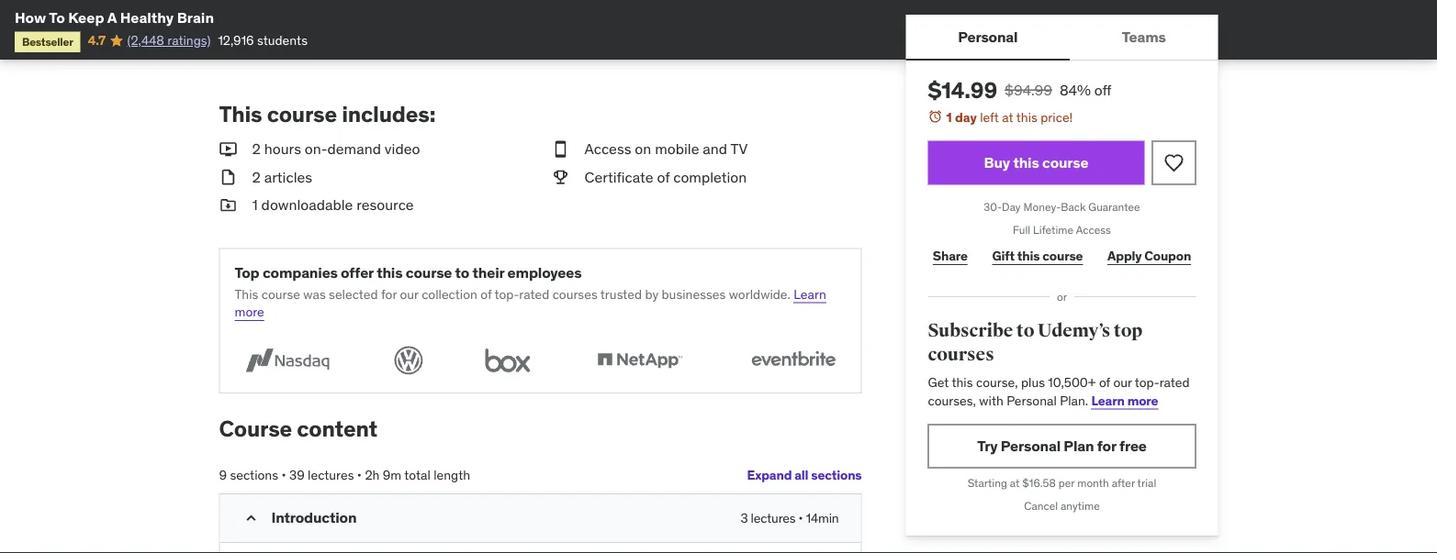 Task type: locate. For each thing, give the bounding box(es) containing it.
$94.99
[[1005, 80, 1052, 99]]

of inside get this course, plus 10,500+ of our top-rated courses, with personal plan.
[[1099, 374, 1110, 391]]

for down top companies offer this course to their employees
[[381, 286, 397, 303]]

14min
[[806, 510, 839, 527]]

• for 3
[[799, 510, 803, 527]]

1 horizontal spatial access
[[1076, 223, 1111, 237]]

ratings)
[[167, 32, 211, 49]]

learn for subscribe to udemy's top courses
[[1091, 392, 1125, 409]]

1 vertical spatial learn more
[[1091, 392, 1158, 409]]

this right the offer
[[377, 263, 403, 282]]

top companies offer this course to their employees
[[235, 263, 582, 282]]

course up back
[[1042, 153, 1089, 172]]

small image left hours
[[219, 139, 237, 160]]

0 horizontal spatial top-
[[495, 286, 519, 303]]

access down back
[[1076, 223, 1111, 237]]

personal down 'plus'
[[1007, 392, 1057, 409]]

of down the access on mobile and tv
[[657, 168, 670, 186]]

this down $94.99
[[1016, 109, 1038, 125]]

0 horizontal spatial •
[[281, 467, 286, 484]]

practice a full range of exercises in order to stimulate new brain cell creation
[[271, 3, 518, 37]]

1 vertical spatial to
[[455, 263, 469, 282]]

this inside the buy this course button
[[1013, 153, 1039, 172]]

total
[[404, 467, 430, 484]]

1 vertical spatial personal
[[1007, 392, 1057, 409]]

course down lifetime
[[1043, 248, 1083, 264]]

students
[[257, 32, 308, 49]]

1 horizontal spatial rated
[[1159, 374, 1190, 391]]

0 horizontal spatial more
[[235, 304, 264, 320]]

•
[[281, 467, 286, 484], [357, 467, 362, 484], [799, 510, 803, 527]]

2 vertical spatial personal
[[1001, 437, 1061, 456]]

1 vertical spatial 1
[[252, 195, 258, 214]]

our
[[400, 286, 419, 303], [1113, 374, 1132, 391]]

1 sections from the left
[[811, 467, 862, 483]]

this
[[219, 101, 262, 128], [235, 286, 258, 303]]

0 horizontal spatial learn
[[794, 286, 826, 303]]

this
[[1016, 109, 1038, 125], [1013, 153, 1039, 172], [1017, 248, 1040, 264], [377, 263, 403, 282], [952, 374, 973, 391]]

learn more for top companies offer this course to their employees
[[235, 286, 826, 320]]

of inside practice a full range of exercises in order to stimulate new brain cell creation
[[389, 3, 400, 19]]

1 horizontal spatial sections
[[811, 467, 862, 483]]

anytime
[[1061, 499, 1100, 514]]

top- inside get this course, plus 10,500+ of our top-rated courses, with personal plan.
[[1135, 374, 1159, 391]]

this right buy
[[1013, 153, 1039, 172]]

small image down small image
[[551, 167, 570, 188]]

this for buy
[[1013, 153, 1039, 172]]

1 vertical spatial 2
[[252, 168, 261, 186]]

1 horizontal spatial top-
[[1135, 374, 1159, 391]]

1 vertical spatial top-
[[1135, 374, 1159, 391]]

• left 39
[[281, 467, 286, 484]]

1 vertical spatial courses
[[928, 344, 994, 366]]

resource
[[356, 195, 414, 214]]

learn right plan.
[[1091, 392, 1125, 409]]

access inside '30-day money-back guarantee full lifetime access'
[[1076, 223, 1111, 237]]

more
[[235, 304, 264, 320], [1127, 392, 1158, 409]]

0 vertical spatial learn more link
[[235, 286, 826, 320]]

certificate
[[584, 168, 653, 186]]

0 vertical spatial learn
[[794, 286, 826, 303]]

trusted
[[600, 286, 642, 303]]

2 for 2 articles
[[252, 168, 261, 186]]

1 horizontal spatial lectures
[[751, 510, 796, 527]]

coupon
[[1145, 248, 1191, 264]]

0 vertical spatial 2
[[252, 140, 261, 158]]

learn more link down employees
[[235, 286, 826, 320]]

1 down 2 articles
[[252, 195, 258, 214]]

course,
[[976, 374, 1018, 391]]

1 horizontal spatial our
[[1113, 374, 1132, 391]]

0 vertical spatial for
[[381, 286, 397, 303]]

collection
[[422, 286, 477, 303]]

1 vertical spatial learn
[[1091, 392, 1125, 409]]

more up free
[[1127, 392, 1158, 409]]

1 vertical spatial more
[[1127, 392, 1158, 409]]

top- down top
[[1135, 374, 1159, 391]]

1 2 from the top
[[252, 140, 261, 158]]

apply
[[1108, 248, 1142, 264]]

0 vertical spatial to
[[507, 3, 518, 19]]

small image
[[219, 139, 237, 160], [219, 167, 237, 188], [551, 167, 570, 188], [219, 195, 237, 216], [242, 510, 260, 528]]

learn more link
[[235, 286, 826, 320], [1091, 392, 1158, 409]]

lectures right 3
[[751, 510, 796, 527]]

top- down their
[[495, 286, 519, 303]]

at left the $16.58
[[1010, 477, 1020, 491]]

our right 10,500+
[[1113, 374, 1132, 391]]

2 2 from the top
[[252, 168, 261, 186]]

tv
[[730, 140, 748, 158]]

39
[[289, 467, 305, 484]]

1 for 1 day left at this price!
[[946, 109, 952, 125]]

keep
[[68, 8, 104, 27]]

1 vertical spatial rated
[[1159, 374, 1190, 391]]

access up certificate
[[584, 140, 631, 158]]

nasdaq image
[[235, 344, 340, 378]]

courses down employees
[[552, 286, 598, 303]]

range
[[353, 3, 386, 19]]

this up courses,
[[952, 374, 973, 391]]

of up cell
[[389, 3, 400, 19]]

full
[[332, 3, 350, 19]]

2 left hours
[[252, 140, 261, 158]]

2 left articles
[[252, 168, 261, 186]]

0 horizontal spatial to
[[455, 263, 469, 282]]

to
[[507, 3, 518, 19], [455, 263, 469, 282], [1016, 320, 1034, 343]]

0 horizontal spatial for
[[381, 286, 397, 303]]

companies
[[263, 263, 338, 282]]

box image
[[477, 344, 539, 378]]

1 vertical spatial this
[[235, 286, 258, 303]]

0 vertical spatial personal
[[958, 27, 1018, 46]]

our down top companies offer this course to their employees
[[400, 286, 419, 303]]

lectures right 39
[[308, 467, 354, 484]]

netapp image
[[587, 344, 692, 378]]

more down top
[[235, 304, 264, 320]]

length
[[434, 467, 470, 484]]

lifetime
[[1033, 223, 1074, 237]]

at right left
[[1002, 109, 1013, 125]]

1 horizontal spatial 1
[[946, 109, 952, 125]]

9 sections • 39 lectures • 2h 9m total length
[[219, 467, 470, 484]]

sections right 9
[[230, 467, 278, 484]]

to right order
[[507, 3, 518, 19]]

1 horizontal spatial learn
[[1091, 392, 1125, 409]]

this inside get this course, plus 10,500+ of our top-rated courses, with personal plan.
[[952, 374, 973, 391]]

rated inside get this course, plus 10,500+ of our top-rated courses, with personal plan.
[[1159, 374, 1190, 391]]

expand all sections button
[[747, 457, 862, 494]]

1 vertical spatial at
[[1010, 477, 1020, 491]]

course inside gift this course "link"
[[1043, 248, 1083, 264]]

(2,448 ratings)
[[127, 32, 211, 49]]

0 horizontal spatial our
[[400, 286, 419, 303]]

0 vertical spatial learn more
[[235, 286, 826, 320]]

3
[[741, 510, 748, 527]]

0 vertical spatial this
[[219, 101, 262, 128]]

1 vertical spatial for
[[1097, 437, 1116, 456]]

course up the collection
[[406, 263, 452, 282]]

0 horizontal spatial learn more link
[[235, 286, 826, 320]]

0 vertical spatial top-
[[495, 286, 519, 303]]

employees
[[507, 263, 582, 282]]

• left 14min
[[799, 510, 803, 527]]

1 vertical spatial learn more link
[[1091, 392, 1158, 409]]

this down top
[[235, 286, 258, 303]]

with
[[979, 392, 1004, 409]]

learn more link for top companies offer this course to their employees
[[235, 286, 826, 320]]

this course was selected for our collection of top-rated courses trusted by businesses worldwide.
[[235, 286, 791, 303]]

1 horizontal spatial more
[[1127, 392, 1158, 409]]

bestseller
[[22, 34, 73, 49]]

our inside get this course, plus 10,500+ of our top-rated courses, with personal plan.
[[1113, 374, 1132, 391]]

tab list
[[906, 15, 1218, 61]]

this right gift at the right top of page
[[1017, 248, 1040, 264]]

1 vertical spatial access
[[1076, 223, 1111, 237]]

of right 10,500+
[[1099, 374, 1110, 391]]

0 horizontal spatial rated
[[519, 286, 549, 303]]

to
[[49, 8, 65, 27]]

lectures
[[308, 467, 354, 484], [751, 510, 796, 527]]

offer
[[341, 263, 374, 282]]

free
[[1119, 437, 1147, 456]]

small image for certificate of completion
[[551, 167, 570, 188]]

this down "12,916"
[[219, 101, 262, 128]]

sections right all
[[811, 467, 862, 483]]

businesses
[[662, 286, 726, 303]]

learn inside learn more
[[794, 286, 826, 303]]

learn more up free
[[1091, 392, 1158, 409]]

personal up the $16.58
[[1001, 437, 1061, 456]]

hours
[[264, 140, 301, 158]]

for inside the try personal plan for free link
[[1097, 437, 1116, 456]]

more for subscribe to udemy's top courses
[[1127, 392, 1158, 409]]

2 hours on-demand video
[[252, 140, 420, 158]]

small image left 2 articles
[[219, 167, 237, 188]]

0 horizontal spatial sections
[[230, 467, 278, 484]]

0 horizontal spatial courses
[[552, 286, 598, 303]]

learn for top companies offer this course to their employees
[[794, 286, 826, 303]]

0 vertical spatial courses
[[552, 286, 598, 303]]

1 day left at this price!
[[946, 109, 1073, 125]]

1 vertical spatial our
[[1113, 374, 1132, 391]]

2 horizontal spatial to
[[1016, 320, 1034, 343]]

0 horizontal spatial learn more
[[235, 286, 826, 320]]

1 horizontal spatial courses
[[928, 344, 994, 366]]

1 horizontal spatial learn more link
[[1091, 392, 1158, 409]]

to left udemy's
[[1016, 320, 1034, 343]]

certificate of completion
[[584, 168, 747, 186]]

0 horizontal spatial lectures
[[308, 467, 354, 484]]

gift this course link
[[987, 238, 1088, 275]]

1 horizontal spatial learn more
[[1091, 392, 1158, 409]]

for left free
[[1097, 437, 1116, 456]]

0 vertical spatial 1
[[946, 109, 952, 125]]

to up the collection
[[455, 263, 469, 282]]

2 vertical spatial to
[[1016, 320, 1034, 343]]

course down companies
[[261, 286, 300, 303]]

learn more link up free
[[1091, 392, 1158, 409]]

courses down subscribe
[[928, 344, 994, 366]]

guarantee
[[1088, 200, 1140, 215]]

starting at $16.58 per month after trial cancel anytime
[[968, 477, 1156, 514]]

buy this course
[[984, 153, 1089, 172]]

all
[[795, 467, 808, 483]]

1 horizontal spatial to
[[507, 3, 518, 19]]

a
[[322, 3, 329, 19]]

small image up top
[[219, 195, 237, 216]]

1 horizontal spatial for
[[1097, 437, 1116, 456]]

this inside gift this course "link"
[[1017, 248, 1040, 264]]

learn more down employees
[[235, 286, 826, 320]]

$16.58
[[1022, 477, 1056, 491]]

12,916
[[218, 32, 254, 49]]

this for this course includes:
[[219, 101, 262, 128]]

selected
[[329, 286, 378, 303]]

brain
[[177, 8, 214, 27]]

brain
[[354, 21, 384, 37]]

plan.
[[1060, 392, 1088, 409]]

on-
[[305, 140, 327, 158]]

small image left introduction
[[242, 510, 260, 528]]

personal up $14.99
[[958, 27, 1018, 46]]

2 horizontal spatial •
[[799, 510, 803, 527]]

84%
[[1060, 80, 1091, 99]]

0 vertical spatial more
[[235, 304, 264, 320]]

per
[[1059, 477, 1075, 491]]

0 horizontal spatial 1
[[252, 195, 258, 214]]

learn right worldwide.
[[794, 286, 826, 303]]

0 horizontal spatial access
[[584, 140, 631, 158]]

0 vertical spatial access
[[584, 140, 631, 158]]

teams
[[1122, 27, 1166, 46]]

1 right alarm image on the top right of the page
[[946, 109, 952, 125]]

or
[[1057, 290, 1067, 304]]

• left the 2h 9m
[[357, 467, 362, 484]]

by
[[645, 286, 659, 303]]



Task type: describe. For each thing, give the bounding box(es) containing it.
completion
[[673, 168, 747, 186]]

• for 9
[[281, 467, 286, 484]]

buy
[[984, 153, 1010, 172]]

introduction
[[271, 509, 357, 527]]

money-
[[1023, 200, 1061, 215]]

get this course, plus 10,500+ of our top-rated courses, with personal plan.
[[928, 374, 1190, 409]]

2h 9m
[[365, 467, 402, 484]]

share button
[[928, 238, 973, 275]]

buy this course button
[[928, 141, 1145, 185]]

course up on- at the left top
[[267, 101, 337, 128]]

downloadable
[[261, 195, 353, 214]]

add to wishlist image
[[1163, 152, 1185, 174]]

healthy
[[120, 8, 174, 27]]

month
[[1077, 477, 1109, 491]]

how
[[15, 8, 46, 27]]

day
[[955, 109, 977, 125]]

(2,448
[[127, 32, 164, 49]]

to inside practice a full range of exercises in order to stimulate new brain cell creation
[[507, 3, 518, 19]]

small image for 2 articles
[[219, 167, 237, 188]]

mobile
[[655, 140, 699, 158]]

apply coupon button
[[1103, 238, 1196, 275]]

their
[[472, 263, 504, 282]]

expand
[[747, 467, 792, 483]]

try
[[977, 437, 998, 456]]

day
[[1002, 200, 1021, 215]]

3 lectures • 14min
[[741, 510, 839, 527]]

alarm image
[[928, 109, 943, 124]]

access on mobile and tv
[[584, 140, 748, 158]]

a
[[107, 8, 117, 27]]

creation
[[410, 21, 457, 37]]

expand all sections
[[747, 467, 862, 483]]

left
[[980, 109, 999, 125]]

learn more for subscribe to udemy's top courses
[[1091, 392, 1158, 409]]

full
[[1013, 223, 1031, 237]]

sections inside dropdown button
[[811, 467, 862, 483]]

gift
[[992, 248, 1015, 264]]

this course includes:
[[219, 101, 435, 128]]

at inside starting at $16.58 per month after trial cancel anytime
[[1010, 477, 1020, 491]]

after
[[1112, 477, 1135, 491]]

plus
[[1021, 374, 1045, 391]]

cell
[[387, 21, 406, 37]]

$14.99 $94.99 84% off
[[928, 76, 1112, 104]]

order
[[473, 3, 504, 19]]

small image
[[551, 139, 570, 160]]

0 vertical spatial rated
[[519, 286, 549, 303]]

1 horizontal spatial •
[[357, 467, 362, 484]]

price!
[[1041, 109, 1073, 125]]

0 vertical spatial lectures
[[308, 467, 354, 484]]

course inside the buy this course button
[[1042, 153, 1089, 172]]

subscribe
[[928, 320, 1013, 343]]

4.7
[[88, 32, 106, 49]]

and
[[703, 140, 727, 158]]

apply coupon
[[1108, 248, 1191, 264]]

learn more link for subscribe to udemy's top courses
[[1091, 392, 1158, 409]]

small image for 2 hours on-demand video
[[219, 139, 237, 160]]

small image for 1 downloadable resource
[[219, 195, 237, 216]]

top
[[1114, 320, 1143, 343]]

worldwide.
[[729, 286, 791, 303]]

0 vertical spatial at
[[1002, 109, 1013, 125]]

in
[[460, 3, 470, 19]]

teams button
[[1070, 15, 1218, 59]]

includes:
[[342, 101, 435, 128]]

new
[[328, 21, 351, 37]]

1 for 1 downloadable resource
[[252, 195, 258, 214]]

exercises
[[403, 3, 457, 19]]

cancel
[[1024, 499, 1058, 514]]

stimulate
[[271, 21, 325, 37]]

volkswagen image
[[388, 344, 429, 378]]

$14.99
[[928, 76, 997, 104]]

course
[[219, 415, 292, 443]]

2 for 2 hours on-demand video
[[252, 140, 261, 158]]

subscribe to udemy's top courses
[[928, 320, 1143, 366]]

this for get
[[952, 374, 973, 391]]

how to keep a healthy brain
[[15, 8, 214, 27]]

trial
[[1137, 477, 1156, 491]]

personal inside button
[[958, 27, 1018, 46]]

get
[[928, 374, 949, 391]]

eventbrite image
[[741, 344, 846, 378]]

tab list containing personal
[[906, 15, 1218, 61]]

to inside subscribe to udemy's top courses
[[1016, 320, 1034, 343]]

more for top companies offer this course to their employees
[[235, 304, 264, 320]]

course content
[[219, 415, 377, 443]]

1 vertical spatial lectures
[[751, 510, 796, 527]]

on
[[635, 140, 651, 158]]

0 vertical spatial our
[[400, 286, 419, 303]]

practice
[[271, 3, 319, 19]]

udemy's
[[1038, 320, 1110, 343]]

personal inside get this course, plus 10,500+ of our top-rated courses, with personal plan.
[[1007, 392, 1057, 409]]

top
[[235, 263, 259, 282]]

gift this course
[[992, 248, 1083, 264]]

demand
[[327, 140, 381, 158]]

this for this course was selected for our collection of top-rated courses trusted by businesses worldwide.
[[235, 286, 258, 303]]

back
[[1061, 200, 1086, 215]]

30-day money-back guarantee full lifetime access
[[984, 200, 1140, 237]]

courses,
[[928, 392, 976, 409]]

was
[[303, 286, 326, 303]]

try personal plan for free link
[[928, 425, 1196, 469]]

this for gift
[[1017, 248, 1040, 264]]

2 sections from the left
[[230, 467, 278, 484]]

10,500+
[[1048, 374, 1096, 391]]

off
[[1094, 80, 1112, 99]]

courses inside subscribe to udemy's top courses
[[928, 344, 994, 366]]

30-
[[984, 200, 1002, 215]]

12,916 students
[[218, 32, 308, 49]]

content
[[297, 415, 377, 443]]

of down their
[[481, 286, 492, 303]]

personal button
[[906, 15, 1070, 59]]



Task type: vqa. For each thing, say whether or not it's contained in the screenshot.
founder
no



